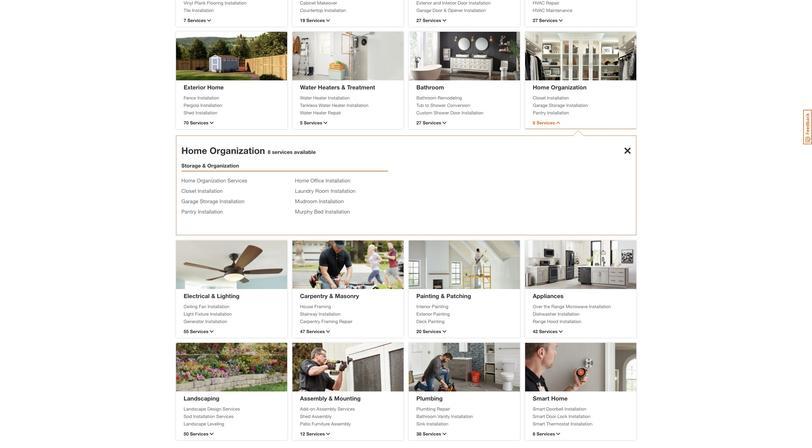 Task type: vqa. For each thing, say whether or not it's contained in the screenshot.
Bathroom Vanity Installation link
yes



Task type: describe. For each thing, give the bounding box(es) containing it.
hood
[[547, 319, 558, 324]]

closet for closet installation garage storage installation pantry installation
[[533, 95, 546, 100]]

water heater installation tankless water heater installation water heater repair
[[300, 95, 369, 115]]

7 services button
[[184, 17, 279, 24]]

landscape leveling link
[[184, 420, 279, 427]]

services for 8 services button
[[537, 120, 555, 125]]

fan
[[199, 304, 206, 309]]

laundry
[[295, 188, 314, 194]]

55 services button
[[184, 328, 279, 335]]

1 vertical spatial range
[[533, 319, 546, 324]]

repair inside water heater installation tankless water heater installation water heater repair
[[328, 110, 341, 115]]

38 services button
[[417, 431, 512, 437]]

tub to shower conversion link
[[417, 102, 512, 108]]

plumbing for plumbing repair bathroom vanity installation sink installation
[[417, 406, 436, 412]]

7
[[184, 18, 186, 23]]

pergola
[[184, 102, 199, 108]]

1 vertical spatial closet installation link
[[181, 188, 223, 194]]

custom
[[417, 110, 433, 115]]

pantry inside closet installation garage storage installation pantry installation
[[533, 110, 546, 115]]

landscape design services sod installation services landscape leveling
[[184, 406, 240, 427]]

services down storage & organization
[[227, 177, 247, 184]]

12 services
[[300, 431, 325, 437]]

countertop installation link
[[300, 7, 396, 13]]

countertop installation
[[300, 7, 346, 13]]

home up doorbell
[[551, 395, 568, 402]]

on
[[310, 406, 315, 412]]

plumbing link
[[417, 395, 443, 402]]

47
[[300, 329, 305, 334]]

70 services
[[184, 120, 209, 125]]

services for 20 services button
[[423, 329, 441, 334]]

19 services button
[[300, 17, 396, 24]]

carpentry & masonry link
[[300, 292, 359, 299]]

55
[[184, 329, 189, 334]]

house framing link
[[300, 303, 396, 310]]

tile installation link
[[184, 7, 279, 13]]

55 services
[[184, 329, 209, 334]]

repair inside plumbing repair bathroom vanity installation sink installation
[[437, 406, 450, 412]]

27 for garage door & opener installation
[[417, 18, 422, 23]]

0 vertical spatial framing
[[314, 304, 331, 309]]

50
[[184, 431, 189, 437]]

bathroom remodeling link
[[417, 94, 512, 101]]

1 horizontal spatial closet installation link
[[533, 94, 629, 101]]

shed for exterior
[[184, 110, 194, 115]]

smart doorbell installation smart door lock installation smart thermostat installation
[[533, 406, 593, 427]]

room
[[315, 188, 329, 194]]

home office installation link
[[295, 177, 351, 184]]

assembly & mounting link
[[300, 395, 361, 402]]

19
[[300, 18, 305, 23]]

home for home organization
[[533, 83, 549, 91]]

0 horizontal spatial exterior
[[184, 83, 206, 91]]

closet installation
[[181, 188, 223, 194]]

installation inside bathroom remodeling tub to shower conversion custom shower door installation
[[462, 110, 484, 115]]

available
[[294, 149, 316, 155]]

27 services down 'custom'
[[417, 120, 441, 125]]

0 vertical spatial shower
[[430, 102, 446, 108]]

repair inside house framing stairway installation carpentry framing repair
[[339, 319, 352, 324]]

landscaping link
[[184, 395, 219, 402]]

leveling
[[207, 421, 224, 427]]

bathroom for bathroom
[[417, 83, 444, 91]]

bathroom inside plumbing repair bathroom vanity installation sink installation
[[417, 414, 437, 419]]

38 services
[[417, 431, 441, 437]]

deck
[[417, 319, 427, 324]]

carpentry framing repair link
[[300, 318, 396, 325]]

shed installation link
[[184, 109, 279, 116]]

1 vertical spatial pantry installation link
[[181, 209, 223, 215]]

8 services
[[533, 120, 555, 125]]

thermostat
[[546, 421, 570, 427]]

home organization 8 services available
[[181, 145, 316, 156]]

services for 38 services button
[[423, 431, 441, 437]]

0 horizontal spatial pantry
[[181, 209, 196, 215]]

interior
[[417, 304, 431, 309]]

doorbell
[[546, 406, 563, 412]]

plumbing for plumbing
[[417, 395, 443, 402]]

38
[[417, 431, 422, 437]]

5 services button
[[300, 119, 396, 126]]

services for 5 services button on the left
[[304, 120, 322, 125]]

42 services button
[[533, 328, 629, 335]]

sink
[[417, 421, 425, 427]]

27 services button down custom shower door installation link
[[417, 119, 512, 126]]

murphy
[[295, 209, 313, 215]]

mudroom
[[295, 198, 318, 204]]

pantry installation
[[181, 209, 223, 215]]

lighting
[[217, 292, 240, 299]]

tile installation
[[184, 7, 214, 13]]

generator
[[184, 319, 204, 324]]

home organization services link
[[181, 177, 247, 184]]

50 services button
[[184, 431, 279, 437]]

over the range microwave installation link
[[533, 303, 629, 310]]

8 inside 8 services button
[[533, 120, 535, 125]]

services for 19 services button
[[306, 18, 325, 23]]

light
[[184, 311, 194, 317]]

services up sod installation services link
[[223, 406, 240, 412]]

lock
[[558, 414, 567, 419]]

assembly down assembly & mounting
[[317, 406, 336, 412]]

& for carpentry & masonry
[[329, 292, 333, 299]]

1 vertical spatial home organization link
[[181, 145, 265, 156]]

2 smart from the top
[[533, 406, 545, 412]]

services for 12 services button
[[306, 431, 325, 437]]

0 vertical spatial heater
[[313, 95, 327, 100]]

& left opener
[[444, 7, 447, 13]]

& for electrical & lighting
[[211, 292, 215, 299]]

services for 27 services button below custom shower door installation link
[[423, 120, 441, 125]]

masonry
[[335, 292, 359, 299]]

appliances
[[533, 292, 564, 299]]

27 services button for maintenance
[[533, 17, 629, 24]]

carpentry & masonry
[[300, 292, 359, 299]]

closet installation garage storage installation pantry installation
[[533, 95, 588, 115]]

to
[[425, 102, 429, 108]]

1 carpentry from the top
[[300, 292, 328, 299]]

27 services for hvac
[[533, 18, 558, 23]]

fence installation pergola installation shed installation
[[184, 95, 222, 115]]

door inside the smart doorbell installation smart door lock installation smart thermostat installation
[[546, 414, 556, 419]]

8 inside "home organization 8 services available"
[[268, 149, 271, 155]]

installation inside landscape design services sod installation services landscape leveling
[[193, 414, 215, 419]]

0 horizontal spatial door
[[433, 7, 443, 13]]

the
[[544, 304, 550, 309]]

garage inside closet installation garage storage installation pantry installation
[[533, 102, 548, 108]]

light fixture installation link
[[184, 310, 279, 317]]

garage for garage door & opener installation
[[417, 7, 431, 13]]

dishwasher installation link
[[533, 310, 629, 317]]

ceiling fan installation light fixture installation generator installation
[[184, 304, 232, 324]]

47 services
[[300, 329, 325, 334]]

2 landscape from the top
[[184, 421, 206, 427]]

1 vertical spatial framing
[[321, 319, 338, 324]]

maintenance
[[546, 7, 572, 13]]

20 services
[[417, 329, 441, 334]]



Task type: locate. For each thing, give the bounding box(es) containing it.
services right 50
[[190, 431, 209, 437]]

services inside 38 services button
[[423, 431, 441, 437]]

1 vertical spatial storage
[[181, 162, 201, 169]]

0 horizontal spatial pantry installation link
[[181, 209, 223, 215]]

plumbing up vanity
[[417, 395, 443, 402]]

tile
[[184, 7, 191, 13]]

custom shower door installation link
[[417, 109, 512, 116]]

water heater repair link
[[300, 109, 396, 116]]

services inside 70 services 'button'
[[190, 120, 209, 125]]

stairway installation link
[[300, 310, 396, 317]]

2 vertical spatial door
[[546, 414, 556, 419]]

2 plumbing from the top
[[417, 406, 436, 412]]

27 services button down hvac maintenance link
[[533, 17, 629, 24]]

services inside 55 services button
[[190, 329, 209, 334]]

garage door & opener installation
[[417, 7, 486, 13]]

exterior home
[[184, 83, 224, 91]]

services right "20"
[[423, 329, 441, 334]]

plumbing inside plumbing repair bathroom vanity installation sink installation
[[417, 406, 436, 412]]

27 services button for door
[[417, 17, 512, 24]]

services for 6 services "button"
[[537, 431, 555, 437]]

carpentry inside house framing stairway installation carpentry framing repair
[[300, 319, 320, 324]]

ceiling
[[184, 304, 198, 309]]

heater up the water heater repair link
[[332, 102, 345, 108]]

bathroom link
[[417, 83, 444, 91]]

services right 70
[[190, 120, 209, 125]]

services inside '7 services' button
[[187, 18, 206, 23]]

0 vertical spatial closet
[[533, 95, 546, 100]]

4 smart from the top
[[533, 421, 545, 427]]

organization for home organization 8 services available
[[210, 145, 265, 156]]

70 services button
[[184, 119, 279, 126]]

garage inside 'garage door & opener installation' link
[[417, 7, 431, 13]]

2 bathroom from the top
[[417, 95, 437, 100]]

shower right to
[[430, 102, 446, 108]]

services for 47 services button
[[306, 329, 325, 334]]

services for door's 27 services button
[[423, 18, 441, 23]]

services down hood
[[539, 329, 558, 334]]

services down closet installation garage storage installation pantry installation
[[537, 120, 555, 125]]

door down doorbell
[[546, 414, 556, 419]]

closet
[[533, 95, 546, 100], [181, 188, 196, 194]]

landscape up sod
[[184, 406, 206, 412]]

services for 50 services button
[[190, 431, 209, 437]]

door inside bathroom remodeling tub to shower conversion custom shower door installation
[[450, 110, 460, 115]]

storage down 'home organization'
[[549, 102, 565, 108]]

0 vertical spatial pantry
[[533, 110, 546, 115]]

70
[[184, 120, 189, 125]]

countertop
[[300, 7, 323, 13]]

fixture
[[195, 311, 209, 317]]

0 vertical spatial landscape
[[184, 406, 206, 412]]

2 vertical spatial bathroom
[[417, 414, 437, 419]]

0 vertical spatial bathroom
[[417, 83, 444, 91]]

1 bathroom from the top
[[417, 83, 444, 91]]

1 horizontal spatial pantry installation link
[[533, 109, 629, 116]]

assembly & mounting
[[300, 395, 361, 402]]

& for assembly & mounting
[[329, 395, 333, 402]]

3 bathroom from the top
[[417, 414, 437, 419]]

1 horizontal spatial garage storage installation link
[[533, 102, 629, 108]]

services down furniture
[[306, 431, 325, 437]]

framing down stairway installation link
[[321, 319, 338, 324]]

house framing stairway installation carpentry framing repair
[[300, 304, 352, 324]]

0 horizontal spatial 8
[[268, 149, 271, 155]]

1 vertical spatial exterior
[[417, 311, 432, 317]]

27 services down hvac
[[533, 18, 558, 23]]

closet inside closet installation garage storage installation pantry installation
[[533, 95, 546, 100]]

garage up 8 services
[[533, 102, 548, 108]]

mounting
[[334, 395, 361, 402]]

shed inside fence installation pergola installation shed installation
[[184, 110, 194, 115]]

1 vertical spatial door
[[450, 110, 460, 115]]

appliances link
[[533, 292, 564, 299]]

services down tile installation
[[187, 18, 206, 23]]

organization
[[551, 83, 587, 91], [210, 145, 265, 156], [207, 162, 239, 169], [197, 177, 226, 184]]

shed down pergola
[[184, 110, 194, 115]]

organization for home organization
[[551, 83, 587, 91]]

0 vertical spatial exterior
[[184, 83, 206, 91]]

& left lighting
[[211, 292, 215, 299]]

1 vertical spatial garage storage installation link
[[181, 198, 245, 204]]

smart doorbell installation link
[[533, 405, 629, 412]]

installation inside house framing stairway installation carpentry framing repair
[[319, 311, 341, 317]]

organization for home organization services
[[197, 177, 226, 184]]

tankless water heater installation link
[[300, 102, 396, 108]]

ceiling fan installation link
[[184, 303, 279, 310]]

installation
[[192, 7, 214, 13], [324, 7, 346, 13], [464, 7, 486, 13], [197, 95, 219, 100], [328, 95, 350, 100], [547, 95, 569, 100], [200, 102, 222, 108], [347, 102, 369, 108], [566, 102, 588, 108], [196, 110, 217, 115], [462, 110, 484, 115], [547, 110, 569, 115], [326, 177, 351, 184], [198, 188, 223, 194], [331, 188, 356, 194], [220, 198, 245, 204], [319, 198, 344, 204], [198, 209, 223, 215], [325, 209, 350, 215], [208, 304, 230, 309], [589, 304, 611, 309], [210, 311, 232, 317], [319, 311, 341, 317], [558, 311, 580, 317], [205, 319, 227, 324], [560, 319, 582, 324], [565, 406, 587, 412], [193, 414, 215, 419], [451, 414, 473, 419], [569, 414, 591, 419], [427, 421, 448, 427], [571, 421, 593, 427]]

0 vertical spatial door
[[433, 7, 443, 13]]

0 horizontal spatial range
[[533, 319, 546, 324]]

8 services button
[[533, 119, 629, 126]]

services for 27 services button for maintenance
[[539, 18, 558, 23]]

0 horizontal spatial garage
[[181, 198, 198, 204]]

dishwasher
[[533, 311, 557, 317]]

plumbing repair bathroom vanity installation sink installation
[[417, 406, 473, 427]]

2 vertical spatial repair
[[437, 406, 450, 412]]

& left patching
[[441, 292, 445, 299]]

home up closet installation
[[181, 177, 195, 184]]

services inside 19 services button
[[306, 18, 325, 23]]

2 vertical spatial heater
[[313, 110, 327, 115]]

3 smart from the top
[[533, 414, 545, 419]]

1 vertical spatial closet
[[181, 188, 196, 194]]

house
[[300, 304, 313, 309]]

repair up vanity
[[437, 406, 450, 412]]

home up fence installation link
[[207, 83, 224, 91]]

2 horizontal spatial door
[[546, 414, 556, 419]]

tankless
[[300, 102, 318, 108]]

services up shed assembly link
[[338, 406, 355, 412]]

repair down stairway installation link
[[339, 319, 352, 324]]

home for home office installation
[[295, 177, 309, 184]]

services down countertop
[[306, 18, 325, 23]]

bed
[[314, 209, 324, 215]]

2 carpentry from the top
[[300, 319, 320, 324]]

0 horizontal spatial shed
[[184, 110, 194, 115]]

add-
[[300, 406, 310, 412]]

services down 'custom'
[[423, 120, 441, 125]]

carpentry up house
[[300, 292, 328, 299]]

0 vertical spatial closet installation link
[[533, 94, 629, 101]]

office
[[310, 177, 324, 184]]

exterior down interior
[[417, 311, 432, 317]]

services for '7 services' button
[[187, 18, 206, 23]]

0 vertical spatial storage
[[549, 102, 565, 108]]

1 vertical spatial 8
[[268, 149, 271, 155]]

bathroom for bathroom remodeling tub to shower conversion custom shower door installation
[[417, 95, 437, 100]]

1 landscape from the top
[[184, 406, 206, 412]]

landscaping
[[184, 395, 219, 402]]

pantry installation link up 8 services button
[[533, 109, 629, 116]]

heater down tankless
[[313, 110, 327, 115]]

assembly up furniture
[[312, 414, 332, 419]]

services inside 6 services "button"
[[537, 431, 555, 437]]

0 vertical spatial plumbing
[[417, 395, 443, 402]]

closet up pantry installation
[[181, 188, 196, 194]]

garage storage installation link up 8 services button
[[533, 102, 629, 108]]

1 vertical spatial shower
[[434, 110, 449, 115]]

garage left opener
[[417, 7, 431, 13]]

pantry down closet installation
[[181, 209, 196, 215]]

electrical & lighting link
[[184, 292, 240, 299]]

door left opener
[[433, 7, 443, 13]]

microwave
[[566, 304, 588, 309]]

27 services button down 'garage door & opener installation' link
[[417, 17, 512, 24]]

home organization link up closet installation garage storage installation pantry installation
[[533, 83, 587, 91]]

garage storage installation link up pantry installation
[[181, 198, 245, 204]]

& for painting & patching
[[441, 292, 445, 299]]

services inside 20 services button
[[423, 329, 441, 334]]

home for home organization services
[[181, 177, 195, 184]]

plumbing
[[417, 395, 443, 402], [417, 406, 436, 412]]

services for 55 services button
[[190, 329, 209, 334]]

organization up closet installation
[[197, 177, 226, 184]]

murphy bed installation link
[[295, 209, 350, 215]]

12
[[300, 431, 305, 437]]

shed inside add-on assembly services shed assembly patio furniture assembly
[[300, 414, 311, 419]]

closet for closet installation
[[181, 188, 196, 194]]

& up home organization services link
[[202, 162, 206, 169]]

services inside 12 services button
[[306, 431, 325, 437]]

laundry room installation
[[295, 188, 356, 194]]

tub
[[417, 102, 424, 108]]

close drawer image
[[624, 148, 631, 154]]

storage up pantry installation
[[200, 198, 218, 204]]

home organization link up storage & organization
[[181, 145, 265, 156]]

27 services for garage
[[417, 18, 441, 23]]

assembly
[[300, 395, 327, 402], [317, 406, 336, 412], [312, 414, 332, 419], [331, 421, 351, 427]]

bathroom
[[417, 83, 444, 91], [417, 95, 437, 100], [417, 414, 437, 419]]

heater up tankless
[[313, 95, 327, 100]]

exterior inside interior painting exterior painting deck painting
[[417, 311, 432, 317]]

assembly down shed assembly link
[[331, 421, 351, 427]]

garage down closet installation
[[181, 198, 198, 204]]

services right 6
[[537, 431, 555, 437]]

services up landscape leveling link
[[216, 414, 234, 419]]

0 horizontal spatial garage storage installation link
[[181, 198, 245, 204]]

1 vertical spatial carpentry
[[300, 319, 320, 324]]

0 vertical spatial repair
[[328, 110, 341, 115]]

shed up patio
[[300, 414, 311, 419]]

bathroom inside bathroom remodeling tub to shower conversion custom shower door installation
[[417, 95, 437, 100]]

1 vertical spatial landscape
[[184, 421, 206, 427]]

shower right 'custom'
[[434, 110, 449, 115]]

services right 38
[[423, 431, 441, 437]]

framing
[[314, 304, 331, 309], [321, 319, 338, 324]]

assembly up on
[[300, 395, 327, 402]]

services
[[187, 18, 206, 23], [306, 18, 325, 23], [423, 18, 441, 23], [539, 18, 558, 23], [190, 120, 209, 125], [304, 120, 322, 125], [423, 120, 441, 125], [537, 120, 555, 125], [227, 177, 247, 184], [190, 329, 209, 334], [306, 329, 325, 334], [423, 329, 441, 334], [539, 329, 558, 334], [223, 406, 240, 412], [338, 406, 355, 412], [216, 414, 234, 419], [190, 431, 209, 437], [306, 431, 325, 437], [423, 431, 441, 437], [537, 431, 555, 437]]

generator installation link
[[184, 318, 279, 325]]

smart thermostat installation link
[[533, 420, 629, 427]]

1 vertical spatial shed
[[300, 414, 311, 419]]

0 vertical spatial range
[[552, 304, 565, 309]]

over the range microwave installation dishwasher installation range hood installation
[[533, 304, 611, 324]]

services inside add-on assembly services shed assembly patio furniture assembly
[[338, 406, 355, 412]]

home up 'laundry'
[[295, 177, 309, 184]]

water heater installation link
[[300, 94, 396, 101]]

plumbing down plumbing link
[[417, 406, 436, 412]]

20 services button
[[417, 328, 512, 335]]

garage
[[417, 7, 431, 13], [533, 102, 548, 108], [181, 198, 198, 204]]

0 vertical spatial garage
[[417, 7, 431, 13]]

bathroom remodeling tub to shower conversion custom shower door installation
[[417, 95, 484, 115]]

pantry installation link down 'garage storage installation'
[[181, 209, 223, 215]]

5
[[300, 120, 303, 125]]

1 horizontal spatial home organization link
[[533, 83, 587, 91]]

exterior
[[184, 83, 206, 91], [417, 311, 432, 317]]

27 for hvac maintenance
[[533, 18, 538, 23]]

1 horizontal spatial range
[[552, 304, 565, 309]]

1 horizontal spatial pantry
[[533, 110, 546, 115]]

2 vertical spatial garage
[[181, 198, 198, 204]]

1 vertical spatial repair
[[339, 319, 352, 324]]

services inside 8 services button
[[537, 120, 555, 125]]

2 vertical spatial storage
[[200, 198, 218, 204]]

27 services down garage door & opener installation
[[417, 18, 441, 23]]

door down conversion
[[450, 110, 460, 115]]

1 plumbing from the top
[[417, 395, 443, 402]]

1 vertical spatial pantry
[[181, 209, 196, 215]]

services for 42 services button
[[539, 329, 558, 334]]

storage inside closet installation garage storage installation pantry installation
[[549, 102, 565, 108]]

services
[[272, 149, 293, 155]]

2 horizontal spatial garage
[[533, 102, 548, 108]]

pantry installation link
[[533, 109, 629, 116], [181, 209, 223, 215]]

pantry
[[533, 110, 546, 115], [181, 209, 196, 215]]

organization up home organization services
[[207, 162, 239, 169]]

services inside 47 services button
[[306, 329, 325, 334]]

1 horizontal spatial garage
[[417, 7, 431, 13]]

0 vertical spatial shed
[[184, 110, 194, 115]]

range
[[552, 304, 565, 309], [533, 319, 546, 324]]

storage up closet installation
[[181, 162, 201, 169]]

closet down 'home organization'
[[533, 95, 546, 100]]

0 vertical spatial 8
[[533, 120, 535, 125]]

& up water heater installation "link"
[[342, 83, 346, 91]]

19 services
[[300, 18, 325, 23]]

1 horizontal spatial 8
[[533, 120, 535, 125]]

0 vertical spatial garage storage installation link
[[533, 102, 629, 108]]

0 horizontal spatial closet installation link
[[181, 188, 223, 194]]

1 horizontal spatial exterior
[[417, 311, 432, 317]]

services down the generator
[[190, 329, 209, 334]]

services right 47
[[306, 329, 325, 334]]

home up closet installation garage storage installation pantry installation
[[533, 83, 549, 91]]

garage for garage storage installation
[[181, 198, 198, 204]]

carpentry down "stairway"
[[300, 319, 320, 324]]

home for home organization 8 services available
[[181, 145, 207, 156]]

services inside 5 services button
[[304, 120, 322, 125]]

vanity
[[438, 414, 450, 419]]

framing down carpentry & masonry link
[[314, 304, 331, 309]]

range right the
[[552, 304, 565, 309]]

services down hvac maintenance
[[539, 18, 558, 23]]

hvac maintenance
[[533, 7, 572, 13]]

painting & patching link
[[417, 292, 471, 299]]

1 vertical spatial heater
[[332, 102, 345, 108]]

home up storage & organization
[[181, 145, 207, 156]]

8 left services
[[268, 149, 271, 155]]

0 horizontal spatial home organization link
[[181, 145, 265, 156]]

1 horizontal spatial shed
[[300, 414, 311, 419]]

water heaters & treatment link
[[300, 83, 375, 91]]

0 vertical spatial carpentry
[[300, 292, 328, 299]]

repair down tankless water heater installation link on the left top of the page
[[328, 110, 341, 115]]

1 horizontal spatial closet
[[533, 95, 546, 100]]

1 horizontal spatial door
[[450, 110, 460, 115]]

& left mounting
[[329, 395, 333, 402]]

1 smart from the top
[[533, 395, 550, 402]]

sod
[[184, 414, 192, 419]]

add-on assembly services link
[[300, 405, 396, 412]]

organization up closet installation garage storage installation pantry installation
[[551, 83, 587, 91]]

8 down closet installation garage storage installation pantry installation
[[533, 120, 535, 125]]

shed assembly link
[[300, 413, 396, 420]]

stairway
[[300, 311, 318, 317]]

0 vertical spatial home organization link
[[533, 83, 587, 91]]

storage
[[549, 102, 565, 108], [181, 162, 201, 169], [200, 198, 218, 204]]

services for 70 services 'button'
[[190, 120, 209, 125]]

patching
[[447, 292, 471, 299]]

1 vertical spatial bathroom
[[417, 95, 437, 100]]

interior painting link
[[417, 303, 512, 310]]

smart home
[[533, 395, 568, 402]]

1 vertical spatial plumbing
[[417, 406, 436, 412]]

0 vertical spatial pantry installation link
[[533, 109, 629, 116]]

services inside 50 services button
[[190, 431, 209, 437]]

services down garage door & opener installation
[[423, 18, 441, 23]]

plumbing repair link
[[417, 405, 512, 412]]

garage storage installation link
[[533, 102, 629, 108], [181, 198, 245, 204]]

feedback link image
[[804, 110, 812, 145]]

exterior up fence
[[184, 83, 206, 91]]

furniture
[[312, 421, 330, 427]]

organization down 70 services 'button'
[[210, 145, 265, 156]]

0 horizontal spatial closet
[[181, 188, 196, 194]]

1 vertical spatial garage
[[533, 102, 548, 108]]

shed for assembly
[[300, 414, 311, 419]]

landscape design services link
[[184, 405, 279, 412]]

6
[[533, 431, 535, 437]]

closet installation link down 'home organization'
[[533, 94, 629, 101]]

services right 5
[[304, 120, 322, 125]]

heaters
[[318, 83, 340, 91]]

& left masonry
[[329, 292, 333, 299]]

garage storage installation
[[181, 198, 245, 204]]

range down dishwasher
[[533, 319, 546, 324]]

pantry up 8 services
[[533, 110, 546, 115]]

closet installation link up 'garage storage installation'
[[181, 188, 223, 194]]

& for storage & organization
[[202, 162, 206, 169]]

landscape up 50 services
[[184, 421, 206, 427]]

services inside 42 services button
[[539, 329, 558, 334]]



